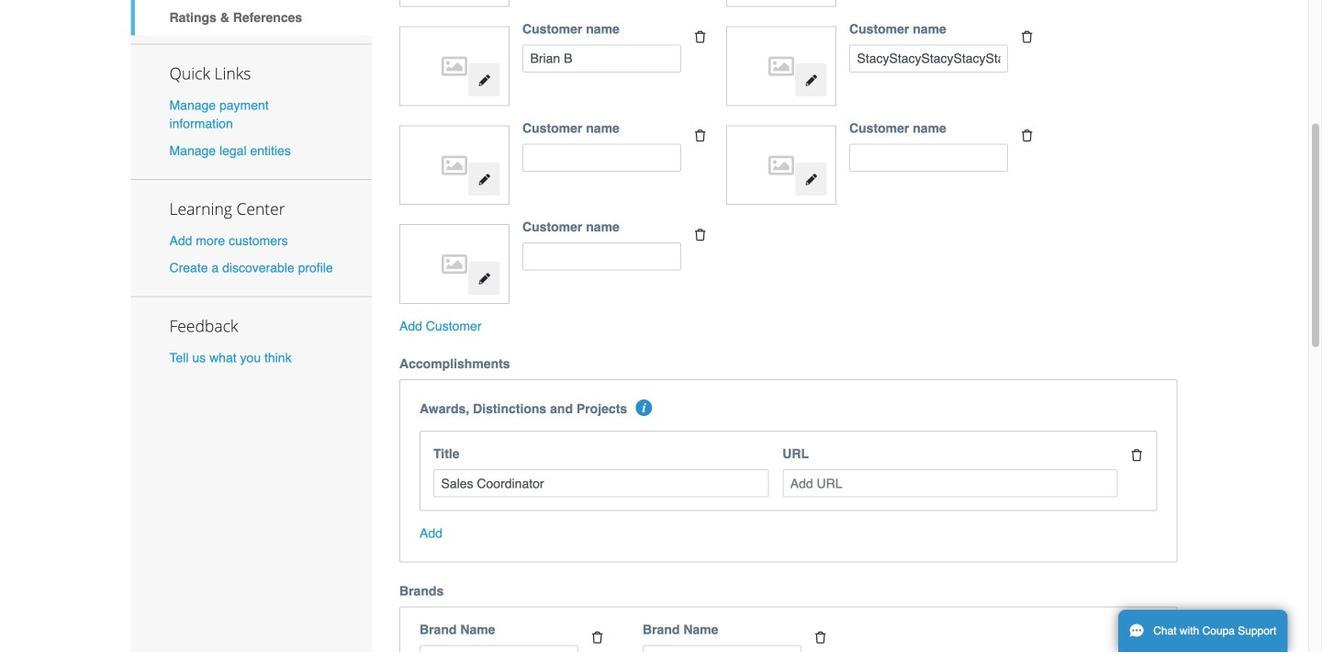 Task type: vqa. For each thing, say whether or not it's contained in the screenshot.
Ratios
no



Task type: describe. For each thing, give the bounding box(es) containing it.
Add title text field
[[433, 469, 769, 497]]



Task type: locate. For each thing, give the bounding box(es) containing it.
change image image
[[478, 74, 491, 87], [805, 74, 818, 87], [478, 173, 491, 186], [805, 173, 818, 186], [478, 272, 491, 285]]

Add URL text field
[[783, 469, 1118, 497]]

logo image
[[409, 36, 500, 96], [736, 36, 827, 96], [409, 135, 500, 196], [736, 135, 827, 196], [409, 234, 500, 295]]

additional information image
[[636, 400, 652, 416]]

None text field
[[523, 144, 681, 172], [849, 144, 1008, 172], [643, 645, 802, 652], [523, 144, 681, 172], [849, 144, 1008, 172], [643, 645, 802, 652]]

None text field
[[523, 45, 681, 73], [849, 45, 1008, 73], [523, 243, 681, 271], [420, 645, 579, 652], [523, 45, 681, 73], [849, 45, 1008, 73], [523, 243, 681, 271], [420, 645, 579, 652]]



